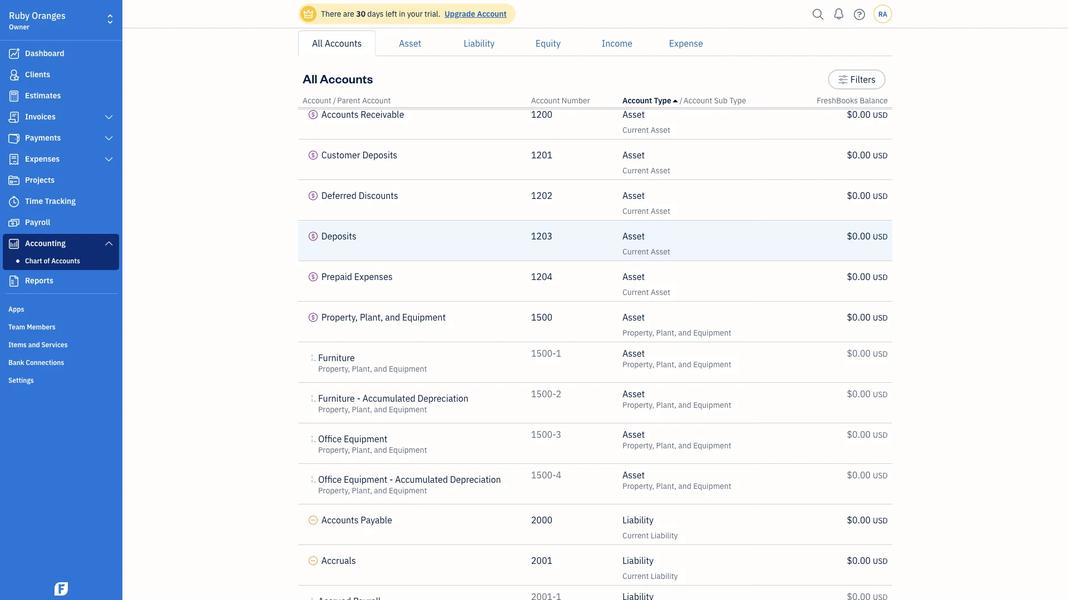 Task type: vqa. For each thing, say whether or not it's contained in the screenshot.
second "USD" from the bottom
yes



Task type: locate. For each thing, give the bounding box(es) containing it.
usd for 1200
[[873, 110, 888, 120]]

cash left the &
[[623, 44, 640, 54]]

1 vertical spatial −$60.00
[[836, 64, 871, 75]]

all left the petty on the left top of the page
[[303, 70, 317, 86]]

furniture for -
[[318, 393, 355, 405]]

liability current liability for 2001
[[623, 556, 678, 582]]

1500
[[531, 312, 553, 324]]

1 vertical spatial liability current liability
[[623, 556, 678, 582]]

3
[[556, 429, 561, 441]]

type left caretup image
[[654, 95, 671, 106]]

cash up account / parent account
[[318, 80, 335, 90]]

money image
[[7, 218, 21, 229]]

ra
[[878, 9, 887, 18]]

your
[[407, 9, 423, 19]]

all down crown icon
[[312, 38, 323, 49]]

accumulated inside furniture - accumulated depreciation property, plant, and equipment
[[363, 393, 415, 405]]

chevron large down image up chart of accounts link
[[104, 239, 114, 248]]

and inside office equipment property, plant, and equipment
[[374, 445, 387, 456]]

chart image
[[7, 239, 21, 250]]

expenses right prepaid at the top left of the page
[[354, 271, 393, 283]]

deposits down deferred
[[321, 231, 356, 242]]

6 current from the top
[[623, 531, 649, 541]]

accounts down are
[[325, 38, 362, 49]]

1 vertical spatial -
[[390, 474, 393, 486]]

1 current from the top
[[623, 125, 649, 135]]

9 $0.00 from the top
[[847, 429, 871, 441]]

equipment inside furniture property, plant, and equipment
[[389, 364, 427, 374]]

accumulated
[[363, 393, 415, 405], [395, 474, 448, 486]]

1 type from the left
[[654, 95, 671, 106]]

1500- down 1500-2
[[531, 429, 556, 441]]

bank connections link
[[3, 354, 119, 371]]

clients
[[25, 69, 50, 80]]

accounting link
[[3, 234, 119, 254]]

0 vertical spatial −$60.00
[[836, 28, 871, 39]]

−$60.00 usd up freshbooks balance
[[836, 64, 888, 75]]

1 horizontal spatial bank
[[649, 44, 667, 54]]

3 $0.00 usd from the top
[[847, 190, 888, 202]]

1 vertical spatial chevron large down image
[[104, 155, 114, 164]]

5 $0.00 usd from the top
[[847, 271, 888, 283]]

furniture inside furniture property, plant, and equipment
[[318, 352, 355, 364]]

- down office equipment property, plant, and equipment
[[390, 474, 393, 486]]

1 vertical spatial depreciation
[[450, 474, 501, 486]]

0 horizontal spatial type
[[654, 95, 671, 106]]

chevron large down image up chevron large down icon
[[104, 113, 114, 122]]

usd for 1204
[[873, 272, 888, 283]]

current for 1201
[[623, 166, 649, 176]]

8 $0.00 usd from the top
[[847, 389, 888, 400]]

0 vertical spatial all accounts
[[312, 38, 362, 49]]

1 vertical spatial expenses
[[354, 271, 393, 283]]

1500- down 1500
[[531, 348, 556, 360]]

property, inside furniture property, plant, and equipment
[[318, 364, 350, 374]]

7 $0.00 usd from the top
[[847, 348, 888, 360]]

petty cash cash
[[318, 68, 361, 90]]

usd for 1500-1
[[873, 349, 888, 359]]

1 vertical spatial bank
[[8, 358, 24, 367]]

−$60.00 up freshbooks balance
[[836, 64, 871, 75]]

number
[[562, 95, 590, 106]]

office inside office equipment - accumulated depreciation property, plant, and equipment
[[318, 474, 342, 486]]

current for 2000
[[623, 531, 649, 541]]

expense button
[[652, 31, 721, 56]]

prepaid
[[321, 271, 352, 283]]

furniture property, plant, and equipment
[[318, 352, 427, 374]]

dashboard link
[[3, 44, 119, 64]]

1 vertical spatial furniture
[[318, 393, 355, 405]]

account up 1200
[[531, 95, 560, 106]]

4 $0.00 from the top
[[847, 231, 871, 242]]

asset button
[[376, 31, 445, 56]]

type
[[654, 95, 671, 106], [729, 95, 746, 106]]

0 vertical spatial -
[[357, 393, 361, 405]]

2 $0.00 usd from the top
[[847, 149, 888, 161]]

/ left parent
[[333, 95, 336, 106]]

$0.00 usd for 2000
[[847, 515, 888, 527]]

1 $0.00 usd from the top
[[847, 109, 888, 120]]

main element
[[0, 0, 150, 601]]

asset current asset for 1202
[[623, 190, 670, 216]]

2 chevron large down image from the top
[[104, 155, 114, 164]]

office for office equipment - accumulated depreciation
[[318, 474, 342, 486]]

asset current asset for 1203
[[623, 231, 670, 257]]

1 vertical spatial all
[[303, 70, 317, 86]]

account down the petty on the left top of the page
[[303, 95, 331, 106]]

projects link
[[3, 171, 119, 191]]

bank right the &
[[649, 44, 667, 54]]

0 vertical spatial furniture
[[318, 352, 355, 364]]

payroll
[[25, 217, 50, 228]]

expenses down the payments
[[25, 154, 60, 164]]

chevron large down image
[[104, 113, 114, 122], [104, 155, 114, 164], [104, 239, 114, 248]]

income
[[602, 38, 633, 49]]

cash down there
[[321, 28, 341, 39]]

type right "sub"
[[729, 95, 746, 106]]

owner
[[9, 22, 29, 31]]

asset current asset for 1204
[[623, 271, 670, 298]]

4 current from the top
[[623, 247, 649, 257]]

2 $0.00 from the top
[[847, 149, 871, 161]]

0 vertical spatial accumulated
[[363, 393, 415, 405]]

2 asset property, plant, and equipment from the top
[[623, 348, 731, 370]]

7 $0.00 from the top
[[847, 348, 871, 360]]

3 asset property, plant, and equipment from the top
[[623, 389, 731, 411]]

ra button
[[873, 4, 892, 23]]

3 $0.00 from the top
[[847, 190, 871, 202]]

office equipment property, plant, and equipment
[[318, 434, 427, 456]]

2 −$60.00 usd from the top
[[836, 64, 888, 75]]

$0.00 for 1500-4
[[847, 470, 871, 482]]

accounts inside main element
[[51, 256, 80, 265]]

5 asset property, plant, and equipment from the top
[[623, 470, 731, 492]]

1500- for 3
[[531, 429, 556, 441]]

6 usd from the top
[[873, 232, 888, 242]]

there are 30 days left in your trial. upgrade account
[[321, 9, 507, 19]]

0 horizontal spatial /
[[333, 95, 336, 106]]

all inside button
[[312, 38, 323, 49]]

crown image
[[303, 8, 314, 20]]

in
[[399, 9, 405, 19]]

chevron large down image inside accounting link
[[104, 239, 114, 248]]

8 $0.00 from the top
[[847, 389, 871, 400]]

12 $0.00 usd from the top
[[847, 556, 888, 567]]

1500- down 1500-3 on the bottom of page
[[531, 470, 556, 482]]

$0.00 for 1500-3
[[847, 429, 871, 441]]

all
[[312, 38, 323, 49], [303, 70, 317, 86]]

11 $0.00 from the top
[[847, 515, 871, 527]]

chevron large down image for expenses
[[104, 155, 114, 164]]

timer image
[[7, 196, 21, 208]]

4 $0.00 usd from the top
[[847, 231, 888, 242]]

asset cash & bank
[[623, 28, 667, 54]]

payment image
[[7, 133, 21, 144]]

plant, inside furniture property, plant, and equipment
[[352, 364, 372, 374]]

1500- for 2
[[531, 389, 556, 400]]

/ right caretup image
[[680, 95, 682, 106]]

accruals
[[321, 556, 356, 567]]

1500-
[[531, 348, 556, 360], [531, 389, 556, 400], [531, 429, 556, 441], [531, 470, 556, 482]]

usd
[[873, 29, 888, 39], [873, 65, 888, 75], [873, 110, 888, 120], [873, 150, 888, 161], [873, 191, 888, 201], [873, 232, 888, 242], [873, 272, 888, 283], [873, 313, 888, 323], [873, 349, 888, 359], [873, 390, 888, 400], [873, 430, 888, 441], [873, 471, 888, 481], [873, 516, 888, 526], [873, 557, 888, 567]]

−$60.00 usd down the go to help image
[[836, 28, 888, 39]]

chevron large down image down chevron large down icon
[[104, 155, 114, 164]]

account right caretup image
[[684, 95, 712, 106]]

2 furniture from the top
[[318, 393, 355, 405]]

all accounts button
[[298, 31, 376, 56]]

1500- up 1500-3 on the bottom of page
[[531, 389, 556, 400]]

1 vertical spatial all accounts
[[303, 70, 373, 86]]

−$60.00 usd
[[836, 28, 888, 39], [836, 64, 888, 75]]

$0.00 for 1204
[[847, 271, 871, 283]]

$0.00 for 1201
[[847, 149, 871, 161]]

accounts left the payable
[[321, 515, 359, 527]]

1500-3
[[531, 429, 561, 441]]

2 vertical spatial chevron large down image
[[104, 239, 114, 248]]

0 vertical spatial depreciation
[[418, 393, 469, 405]]

deposits right customer
[[362, 149, 397, 161]]

depreciation
[[418, 393, 469, 405], [450, 474, 501, 486]]

1 usd from the top
[[873, 29, 888, 39]]

$0.00
[[847, 109, 871, 120], [847, 149, 871, 161], [847, 190, 871, 202], [847, 231, 871, 242], [847, 271, 871, 283], [847, 312, 871, 324], [847, 348, 871, 360], [847, 389, 871, 400], [847, 429, 871, 441], [847, 470, 871, 482], [847, 515, 871, 527], [847, 556, 871, 567]]

10 usd from the top
[[873, 390, 888, 400]]

0 horizontal spatial expenses
[[25, 154, 60, 164]]

2 current from the top
[[623, 166, 649, 176]]

account sub type
[[684, 95, 746, 106]]

1 horizontal spatial -
[[390, 474, 393, 486]]

usd for 1500-4
[[873, 471, 888, 481]]

accounts inside button
[[325, 38, 362, 49]]

members
[[27, 323, 56, 332]]

2001
[[531, 556, 553, 567]]

1202
[[531, 190, 553, 202]]

0 vertical spatial all
[[312, 38, 323, 49]]

chevron large down image inside expenses link
[[104, 155, 114, 164]]

payroll link
[[3, 213, 119, 233]]

2 1500- from the top
[[531, 389, 556, 400]]

bank
[[649, 44, 667, 54], [8, 358, 24, 367]]

usd for 1201
[[873, 150, 888, 161]]

time tracking link
[[3, 192, 119, 212]]

invoices link
[[3, 107, 119, 127]]

0 vertical spatial chevron large down image
[[104, 113, 114, 122]]

2000
[[531, 515, 553, 527]]

0 vertical spatial office
[[318, 434, 342, 445]]

3 asset current asset from the top
[[623, 190, 670, 216]]

equity button
[[514, 31, 583, 56]]

1 office from the top
[[318, 434, 342, 445]]

accounts
[[325, 38, 362, 49], [320, 70, 373, 86], [321, 109, 359, 120], [51, 256, 80, 265], [321, 515, 359, 527]]

freshbooks balance
[[817, 95, 888, 106]]

all accounts up account / parent account
[[303, 70, 373, 86]]

11 usd from the top
[[873, 430, 888, 441]]

2
[[556, 389, 561, 400]]

current
[[623, 125, 649, 135], [623, 166, 649, 176], [623, 206, 649, 216], [623, 247, 649, 257], [623, 287, 649, 298], [623, 531, 649, 541], [623, 572, 649, 582]]

clients link
[[3, 65, 119, 85]]

7 usd from the top
[[873, 272, 888, 283]]

14 usd from the top
[[873, 557, 888, 567]]

6 $0.00 from the top
[[847, 312, 871, 324]]

9 $0.00 usd from the top
[[847, 429, 888, 441]]

$0.00 usd for 1204
[[847, 271, 888, 283]]

1500- for 1
[[531, 348, 556, 360]]

1 vertical spatial deposits
[[321, 231, 356, 242]]

bank down items
[[8, 358, 24, 367]]

0 vertical spatial liability current liability
[[623, 515, 678, 541]]

5 asset current asset from the top
[[623, 271, 670, 298]]

5 usd from the top
[[873, 191, 888, 201]]

accounting
[[25, 238, 66, 249]]

12 $0.00 from the top
[[847, 556, 871, 567]]

−$60.00 down the go to help image
[[836, 28, 871, 39]]

usd for 1500-2
[[873, 390, 888, 400]]

search image
[[809, 6, 827, 23]]

1 horizontal spatial /
[[680, 95, 682, 106]]

12 usd from the top
[[873, 471, 888, 481]]

1204
[[531, 271, 553, 283]]

account type button
[[623, 95, 678, 106]]

1 vertical spatial −$60.00 usd
[[836, 64, 888, 75]]

office
[[318, 434, 342, 445], [318, 474, 342, 486]]

4 asset current asset from the top
[[623, 231, 670, 257]]

3 current from the top
[[623, 206, 649, 216]]

6 $0.00 usd from the top
[[847, 312, 888, 324]]

2 office from the top
[[318, 474, 342, 486]]

current for 2001
[[623, 572, 649, 582]]

$0.00 for 1500-1
[[847, 348, 871, 360]]

13 usd from the top
[[873, 516, 888, 526]]

1 vertical spatial office
[[318, 474, 342, 486]]

3 usd from the top
[[873, 110, 888, 120]]

0 vertical spatial deposits
[[362, 149, 397, 161]]

5 $0.00 from the top
[[847, 271, 871, 283]]

9 usd from the top
[[873, 349, 888, 359]]

time
[[25, 196, 43, 206]]

account for account number
[[531, 95, 560, 106]]

account right upgrade
[[477, 9, 507, 19]]

furniture inside furniture - accumulated depreciation property, plant, and equipment
[[318, 393, 355, 405]]

office inside office equipment property, plant, and equipment
[[318, 434, 342, 445]]

4 asset property, plant, and equipment from the top
[[623, 429, 731, 451]]

5 current from the top
[[623, 287, 649, 298]]

- down furniture property, plant, and equipment
[[357, 393, 361, 405]]

4 1500- from the top
[[531, 470, 556, 482]]

$0.00 usd
[[847, 109, 888, 120], [847, 149, 888, 161], [847, 190, 888, 202], [847, 231, 888, 242], [847, 271, 888, 283], [847, 312, 888, 324], [847, 348, 888, 360], [847, 389, 888, 400], [847, 429, 888, 441], [847, 470, 888, 482], [847, 515, 888, 527], [847, 556, 888, 567]]

$0.00 usd for 1203
[[847, 231, 888, 242]]

-
[[357, 393, 361, 405], [390, 474, 393, 486]]

10 $0.00 usd from the top
[[847, 470, 888, 482]]

1 chevron large down image from the top
[[104, 113, 114, 122]]

oranges
[[32, 10, 66, 21]]

bank inside asset cash & bank
[[649, 44, 667, 54]]

1 asset current asset from the top
[[623, 109, 670, 135]]

1 1500- from the top
[[531, 348, 556, 360]]

11 $0.00 usd from the top
[[847, 515, 888, 527]]

furniture for property,
[[318, 352, 355, 364]]

$0.00 usd for 2001
[[847, 556, 888, 567]]

0 vertical spatial −$60.00 usd
[[836, 28, 888, 39]]

left
[[385, 9, 397, 19]]

2 liability current liability from the top
[[623, 556, 678, 582]]

7 current from the top
[[623, 572, 649, 582]]

1 furniture from the top
[[318, 352, 355, 364]]

accounts down accounting link
[[51, 256, 80, 265]]

account left caretup image
[[623, 95, 652, 106]]

customer
[[321, 149, 360, 161]]

8 usd from the top
[[873, 313, 888, 323]]

1 horizontal spatial type
[[729, 95, 746, 106]]

property, inside office equipment property, plant, and equipment
[[318, 445, 350, 456]]

1 vertical spatial accumulated
[[395, 474, 448, 486]]

all accounts
[[312, 38, 362, 49], [303, 70, 373, 86]]

connections
[[26, 358, 64, 367]]

invoice image
[[7, 112, 21, 123]]

property,
[[321, 312, 358, 324], [623, 328, 654, 338], [623, 360, 654, 370], [318, 364, 350, 374], [623, 400, 654, 411], [318, 405, 350, 415], [623, 441, 654, 451], [318, 445, 350, 456], [623, 482, 654, 492], [318, 486, 350, 496]]

chevron large down image for accounting
[[104, 239, 114, 248]]

freshbooks image
[[52, 583, 70, 596]]

1 liability current liability from the top
[[623, 515, 678, 541]]

3 chevron large down image from the top
[[104, 239, 114, 248]]

$0.00 usd for 1202
[[847, 190, 888, 202]]

invoices
[[25, 112, 56, 122]]

all accounts down there
[[312, 38, 362, 49]]

0 horizontal spatial bank
[[8, 358, 24, 367]]

4 usd from the top
[[873, 150, 888, 161]]

client image
[[7, 70, 21, 81]]

1 asset property, plant, and equipment from the top
[[623, 312, 731, 338]]

caretup image
[[673, 96, 678, 105]]

2 asset current asset from the top
[[623, 149, 670, 176]]

0 vertical spatial expenses
[[25, 154, 60, 164]]

prepaid expenses
[[321, 271, 393, 283]]

plant, inside furniture - accumulated depreciation property, plant, and equipment
[[352, 405, 372, 415]]

10 $0.00 from the top
[[847, 470, 871, 482]]

1 $0.00 from the top
[[847, 109, 871, 120]]

property, inside office equipment - accumulated depreciation property, plant, and equipment
[[318, 486, 350, 496]]

asset property, plant, and equipment
[[623, 312, 731, 338], [623, 348, 731, 370], [623, 389, 731, 411], [623, 429, 731, 451], [623, 470, 731, 492]]

2 −$60.00 from the top
[[836, 64, 871, 75]]

0 vertical spatial bank
[[649, 44, 667, 54]]

0 horizontal spatial -
[[357, 393, 361, 405]]

chevron large down image inside 'invoices' link
[[104, 113, 114, 122]]

and inside office equipment - accumulated depreciation property, plant, and equipment
[[374, 486, 387, 496]]

1 horizontal spatial expenses
[[354, 271, 393, 283]]

3 1500- from the top
[[531, 429, 556, 441]]

project image
[[7, 175, 21, 186]]

discounts
[[359, 190, 398, 202]]



Task type: describe. For each thing, give the bounding box(es) containing it.
$0.00 for 1202
[[847, 190, 871, 202]]

2 type from the left
[[729, 95, 746, 106]]

4
[[556, 470, 561, 482]]

account for account / parent account
[[303, 95, 331, 106]]

expense image
[[7, 154, 21, 165]]

usd for 1500-3
[[873, 430, 888, 441]]

expenses link
[[3, 150, 119, 170]]

freshbooks
[[817, 95, 858, 106]]

chart of accounts
[[25, 256, 80, 265]]

team members link
[[3, 318, 119, 335]]

office equipment - accumulated depreciation property, plant, and equipment
[[318, 474, 501, 496]]

account for account type
[[623, 95, 652, 106]]

current for 1204
[[623, 287, 649, 298]]

accounts receivable
[[321, 109, 404, 120]]

$0.00 usd for 1500
[[847, 312, 888, 324]]

asset property, plant, and equipment for 2
[[623, 389, 731, 411]]

are
[[343, 9, 354, 19]]

- inside furniture - accumulated depreciation property, plant, and equipment
[[357, 393, 361, 405]]

plant, inside office equipment property, plant, and equipment
[[352, 445, 372, 456]]

account up receivable on the left of the page
[[362, 95, 391, 106]]

accounts up account / parent account
[[320, 70, 373, 86]]

items and services link
[[3, 336, 119, 353]]

account type
[[623, 95, 671, 106]]

0 horizontal spatial deposits
[[321, 231, 356, 242]]

1 −$60.00 from the top
[[836, 28, 871, 39]]

receivable
[[361, 109, 404, 120]]

notifications image
[[830, 3, 848, 25]]

tracking
[[45, 196, 76, 206]]

furniture - accumulated depreciation property, plant, and equipment
[[318, 393, 469, 415]]

2 / from the left
[[680, 95, 682, 106]]

depreciation inside furniture - accumulated depreciation property, plant, and equipment
[[418, 393, 469, 405]]

current for 1202
[[623, 206, 649, 216]]

usd for 1203
[[873, 232, 888, 242]]

asset property, plant, and equipment for 3
[[623, 429, 731, 451]]

account number
[[531, 95, 590, 106]]

accumulated inside office equipment - accumulated depreciation property, plant, and equipment
[[395, 474, 448, 486]]

estimates link
[[3, 86, 119, 106]]

$0.00 usd for 1500-2
[[847, 389, 888, 400]]

liability inside button
[[464, 38, 495, 49]]

$0.00 for 2000
[[847, 515, 871, 527]]

bank connections
[[8, 358, 64, 367]]

liability button
[[445, 31, 514, 56]]

payable
[[361, 515, 392, 527]]

of
[[44, 256, 50, 265]]

filters
[[851, 74, 876, 85]]

$0.00 usd for 1500-3
[[847, 429, 888, 441]]

1200
[[531, 109, 553, 120]]

accounts payable
[[321, 515, 392, 527]]

ruby oranges owner
[[9, 10, 66, 31]]

items and services
[[8, 340, 68, 349]]

and inside furniture property, plant, and equipment
[[374, 364, 387, 374]]

usd for 2000
[[873, 516, 888, 526]]

settings
[[8, 376, 34, 385]]

filters button
[[828, 70, 886, 90]]

ruby
[[9, 10, 30, 21]]

upgrade account link
[[442, 9, 507, 19]]

settings image
[[838, 73, 848, 86]]

dashboard
[[25, 48, 64, 58]]

1 horizontal spatial deposits
[[362, 149, 397, 161]]

office for office equipment
[[318, 434, 342, 445]]

1 −$60.00 usd from the top
[[836, 28, 888, 39]]

asset current asset for 1201
[[623, 149, 670, 176]]

cash inside asset cash & bank
[[623, 44, 640, 54]]

apps
[[8, 305, 24, 314]]

$0.00 usd for 1201
[[847, 149, 888, 161]]

usd for 1202
[[873, 191, 888, 201]]

1000
[[531, 28, 553, 39]]

expenses inside main element
[[25, 154, 60, 164]]

- inside office equipment - accumulated depreciation property, plant, and equipment
[[390, 474, 393, 486]]

usd for 1000
[[873, 29, 888, 39]]

deferred discounts
[[321, 190, 398, 202]]

report image
[[7, 276, 21, 287]]

accounts down account / parent account
[[321, 109, 359, 120]]

30
[[356, 9, 366, 19]]

cash right the petty on the left top of the page
[[341, 68, 361, 80]]

&
[[642, 44, 647, 54]]

usd for 2001
[[873, 557, 888, 567]]

equipment inside furniture - accumulated depreciation property, plant, and equipment
[[389, 405, 427, 415]]

$0.00 for 2001
[[847, 556, 871, 567]]

depreciation inside office equipment - accumulated depreciation property, plant, and equipment
[[450, 474, 501, 486]]

$0.00 for 1500-2
[[847, 389, 871, 400]]

$0.00 usd for 1500-4
[[847, 470, 888, 482]]

deferred
[[321, 190, 357, 202]]

usd for 1500
[[873, 313, 888, 323]]

apps link
[[3, 300, 119, 317]]

settings link
[[3, 372, 119, 388]]

property, plant, and equipment
[[321, 312, 446, 324]]

1500- for 4
[[531, 470, 556, 482]]

team members
[[8, 323, 56, 332]]

services
[[41, 340, 68, 349]]

account for account sub type
[[684, 95, 712, 106]]

chart
[[25, 256, 42, 265]]

and inside main element
[[28, 340, 40, 349]]

bank inside 'link'
[[8, 358, 24, 367]]

asset property, plant, and equipment for 1
[[623, 348, 731, 370]]

reports
[[25, 276, 53, 286]]

income button
[[583, 31, 652, 56]]

team
[[8, 323, 25, 332]]

estimates
[[25, 90, 61, 101]]

estimate image
[[7, 91, 21, 102]]

2 usd from the top
[[873, 65, 888, 75]]

parent
[[337, 95, 360, 106]]

payments
[[25, 133, 61, 143]]

current for 1200
[[623, 125, 649, 135]]

customer deposits
[[321, 149, 397, 161]]

days
[[367, 9, 384, 19]]

1500-4
[[531, 470, 561, 482]]

petty
[[318, 68, 339, 80]]

chevron large down image for invoices
[[104, 113, 114, 122]]

items
[[8, 340, 27, 349]]

$0.00 for 1203
[[847, 231, 871, 242]]

there
[[321, 9, 341, 19]]

current for 1203
[[623, 247, 649, 257]]

plant, inside office equipment - accumulated depreciation property, plant, and equipment
[[352, 486, 372, 496]]

chart of accounts link
[[5, 254, 117, 268]]

projects
[[25, 175, 55, 185]]

1203
[[531, 231, 553, 242]]

asset inside asset button
[[399, 38, 421, 49]]

trial.
[[425, 9, 441, 19]]

asset inside asset cash & bank
[[623, 28, 645, 39]]

1201
[[531, 149, 553, 161]]

liability current liability for 2000
[[623, 515, 678, 541]]

upgrade
[[445, 9, 475, 19]]

sub
[[714, 95, 728, 106]]

dashboard image
[[7, 48, 21, 60]]

1500-2
[[531, 389, 561, 400]]

$0.00 usd for 1500-1
[[847, 348, 888, 360]]

$0.00 for 1500
[[847, 312, 871, 324]]

asset property, plant, and equipment for 4
[[623, 470, 731, 492]]

go to help image
[[851, 6, 868, 23]]

asset current asset for 1200
[[623, 109, 670, 135]]

property, inside furniture - accumulated depreciation property, plant, and equipment
[[318, 405, 350, 415]]

$0.00 for 1200
[[847, 109, 871, 120]]

and inside furniture - accumulated depreciation property, plant, and equipment
[[374, 405, 387, 415]]

all accounts inside button
[[312, 38, 362, 49]]

reports link
[[3, 271, 119, 292]]

expense
[[669, 38, 703, 49]]

1 / from the left
[[333, 95, 336, 106]]

equity
[[536, 38, 561, 49]]

chevron large down image
[[104, 134, 114, 143]]

time tracking
[[25, 196, 76, 206]]

$0.00 usd for 1200
[[847, 109, 888, 120]]



